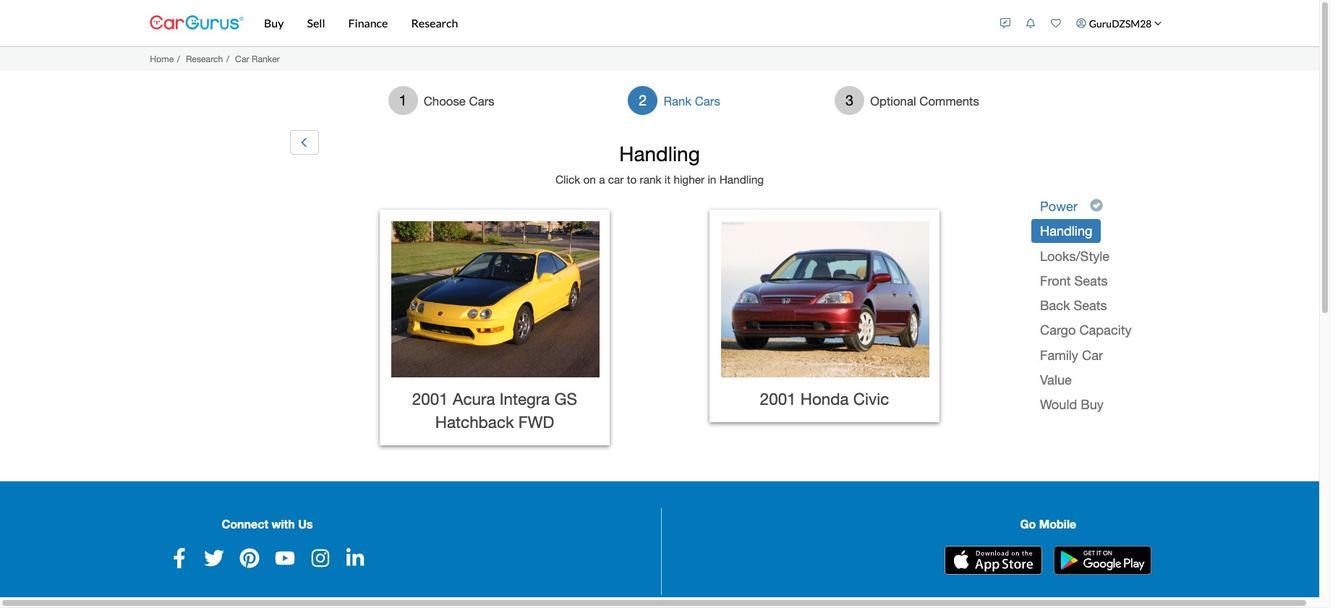 Task type: locate. For each thing, give the bounding box(es) containing it.
back seats link
[[1031, 294, 1116, 318]]

buy right would
[[1081, 397, 1104, 412]]

car left ranker
[[235, 53, 249, 64]]

car down cargo capacity link
[[1082, 348, 1103, 363]]

0 horizontal spatial buy
[[264, 16, 284, 30]]

1 horizontal spatial handling
[[719, 173, 764, 186]]

0 vertical spatial car
[[235, 53, 249, 64]]

download on the app store image
[[945, 546, 1042, 575]]

2001
[[412, 389, 448, 408], [760, 389, 796, 408]]

1 vertical spatial buy
[[1081, 397, 1104, 412]]

integra
[[500, 389, 550, 408]]

chevron down image
[[1154, 19, 1162, 27]]

cargo capacity link
[[1031, 319, 1140, 342]]

pinterest image
[[240, 548, 260, 568]]

handling inside handling link
[[1040, 224, 1092, 239]]

choose
[[424, 94, 466, 108]]

1 horizontal spatial research
[[411, 16, 458, 30]]

seats
[[1074, 273, 1108, 288], [1074, 298, 1107, 313]]

0 horizontal spatial handling
[[619, 142, 700, 166]]

seats up cargo capacity
[[1074, 298, 1107, 313]]

value link
[[1031, 368, 1080, 392]]

home / research / car ranker
[[150, 53, 280, 64]]

0 vertical spatial buy
[[264, 16, 284, 30]]

2 2001 from the left
[[760, 389, 796, 408]]

0 horizontal spatial car
[[235, 53, 249, 64]]

seats for front seats
[[1074, 273, 1108, 288]]

cargurus logo homepage link link
[[150, 3, 244, 44]]

2 cars from the left
[[695, 94, 720, 108]]

go
[[1020, 517, 1036, 531]]

1 horizontal spatial cars
[[695, 94, 720, 108]]

research right finance at the top left
[[411, 16, 458, 30]]

family car link
[[1031, 343, 1112, 367]]

0 vertical spatial research
[[411, 16, 458, 30]]

power
[[1040, 199, 1078, 214]]

1
[[399, 92, 407, 108]]

handling down power link
[[1040, 224, 1092, 239]]

0 horizontal spatial cars
[[469, 94, 494, 108]]

back
[[1040, 298, 1070, 313]]

1 2001 from the left
[[412, 389, 448, 408]]

it
[[665, 173, 671, 186]]

finance
[[348, 16, 388, 30]]

/ right home
[[177, 53, 180, 64]]

research down cargurus logo homepage link link
[[186, 53, 223, 64]]

2001 inside "2001 acura integra gs hatchback fwd"
[[412, 389, 448, 408]]

get it on google play image
[[1054, 546, 1152, 575]]

cargurus logo homepage link image
[[150, 3, 244, 44]]

research
[[411, 16, 458, 30], [186, 53, 223, 64]]

handling
[[619, 142, 700, 166], [719, 173, 764, 186], [1040, 224, 1092, 239]]

2 horizontal spatial handling
[[1040, 224, 1092, 239]]

1 horizontal spatial 2001
[[760, 389, 796, 408]]

cars for 1
[[469, 94, 494, 108]]

1 vertical spatial seats
[[1074, 298, 1107, 313]]

research link
[[186, 53, 223, 64]]

cars right rank
[[695, 94, 720, 108]]

buy button
[[252, 0, 295, 46]]

handling right in
[[719, 173, 764, 186]]

menu bar containing buy
[[244, 0, 993, 46]]

menu bar
[[244, 0, 993, 46]]

/ right research "link"
[[226, 53, 229, 64]]

ok sign image
[[1090, 197, 1103, 213]]

1 horizontal spatial /
[[226, 53, 229, 64]]

handling for handling
[[1040, 224, 1092, 239]]

/
[[177, 53, 180, 64], [226, 53, 229, 64]]

2001 left honda
[[760, 389, 796, 408]]

2
[[639, 92, 647, 108]]

2001 left 'acura' at the bottom
[[412, 389, 448, 408]]

3
[[846, 92, 854, 108]]

click
[[555, 173, 580, 186]]

buy inside buy popup button
[[264, 16, 284, 30]]

civic
[[853, 389, 889, 408]]

0 horizontal spatial research
[[186, 53, 223, 64]]

to
[[627, 173, 637, 186]]

0 horizontal spatial /
[[177, 53, 180, 64]]

2001 acura integra gs hatchback fwd
[[412, 389, 577, 431]]

0 vertical spatial handling
[[619, 142, 700, 166]]

0 vertical spatial seats
[[1074, 273, 1108, 288]]

1 cars from the left
[[469, 94, 494, 108]]

sell
[[307, 16, 325, 30]]

1 horizontal spatial buy
[[1081, 397, 1104, 412]]

cars
[[469, 94, 494, 108], [695, 94, 720, 108]]

seats down looks/style
[[1074, 273, 1108, 288]]

1 vertical spatial car
[[1082, 348, 1103, 363]]

car
[[235, 53, 249, 64], [1082, 348, 1103, 363]]

cars right choose
[[469, 94, 494, 108]]

with
[[272, 517, 295, 531]]

2 vertical spatial handling
[[1040, 224, 1092, 239]]

0 horizontal spatial 2001
[[412, 389, 448, 408]]

optional
[[870, 94, 916, 108]]

front seats
[[1040, 273, 1108, 288]]

buy
[[264, 16, 284, 30], [1081, 397, 1104, 412]]

handling up it
[[619, 142, 700, 166]]

front seats link
[[1031, 269, 1117, 293]]

cars for 2
[[695, 94, 720, 108]]

1 vertical spatial research
[[186, 53, 223, 64]]

research button
[[400, 0, 470, 46]]

buy up ranker
[[264, 16, 284, 30]]

facebook image
[[169, 548, 189, 568]]



Task type: vqa. For each thing, say whether or not it's contained in the screenshot.
your
no



Task type: describe. For each thing, give the bounding box(es) containing it.
connect
[[222, 517, 268, 531]]

car
[[608, 173, 624, 186]]

in
[[708, 173, 716, 186]]

cargo
[[1040, 323, 1076, 338]]

comments
[[920, 94, 979, 108]]

capacity
[[1079, 323, 1132, 338]]

home link
[[150, 53, 174, 64]]

seats for back seats
[[1074, 298, 1107, 313]]

cargo capacity
[[1040, 323, 1132, 338]]

handling for handling click on a car to rank it higher in handling
[[619, 142, 700, 166]]

go mobile
[[1020, 517, 1076, 531]]

fwd
[[518, 413, 554, 431]]

optional comments
[[870, 94, 979, 108]]

value
[[1040, 372, 1072, 388]]

twitter image
[[204, 548, 224, 568]]

rank
[[640, 173, 661, 186]]

honda
[[801, 389, 849, 408]]

saved cars image
[[1051, 18, 1061, 28]]

looks/style link
[[1031, 244, 1118, 268]]

a
[[599, 173, 605, 186]]

family
[[1040, 348, 1078, 363]]

would buy
[[1040, 397, 1104, 412]]

linkedin image
[[345, 548, 366, 568]]

gurudzsm28 menu
[[993, 3, 1170, 43]]

connect with us
[[222, 517, 313, 531]]

mobile
[[1039, 517, 1076, 531]]

rank cars
[[664, 94, 720, 108]]

sell button
[[295, 0, 337, 46]]

2 / from the left
[[226, 53, 229, 64]]

us
[[298, 517, 313, 531]]

1 / from the left
[[177, 53, 180, 64]]

back seats
[[1040, 298, 1107, 313]]

instagram image
[[310, 548, 330, 568]]

choose cars
[[424, 94, 494, 108]]

2001 for 2001 honda civic
[[760, 389, 796, 408]]

family car
[[1040, 348, 1103, 363]]

2001 honda civic
[[760, 389, 889, 408]]

would
[[1040, 397, 1077, 412]]

2001 for 2001 acura integra gs hatchback fwd
[[412, 389, 448, 408]]

hatchback
[[435, 413, 514, 431]]

open notifications image
[[1026, 18, 1036, 28]]

home
[[150, 53, 174, 64]]

finance button
[[337, 0, 400, 46]]

add a car review image
[[1000, 18, 1011, 28]]

would buy link
[[1031, 393, 1112, 417]]

ranker
[[252, 53, 280, 64]]

rank
[[664, 94, 691, 108]]

handling link
[[1031, 219, 1101, 243]]

1 vertical spatial handling
[[719, 173, 764, 186]]

gurudzsm28
[[1089, 17, 1152, 29]]

youtube image
[[275, 548, 295, 568]]

looks/style
[[1040, 248, 1110, 264]]

handling click on a car to rank it higher in handling
[[555, 142, 764, 186]]

power link
[[1031, 195, 1086, 218]]

gurudzsm28 button
[[1069, 3, 1170, 43]]

front
[[1040, 273, 1071, 288]]

on
[[583, 173, 596, 186]]

research inside the research popup button
[[411, 16, 458, 30]]

higher
[[674, 173, 705, 186]]

gs
[[554, 389, 577, 408]]

user icon image
[[1076, 18, 1086, 28]]

buy inside would buy link
[[1081, 397, 1104, 412]]

acura
[[453, 389, 495, 408]]

1 horizontal spatial car
[[1082, 348, 1103, 363]]



